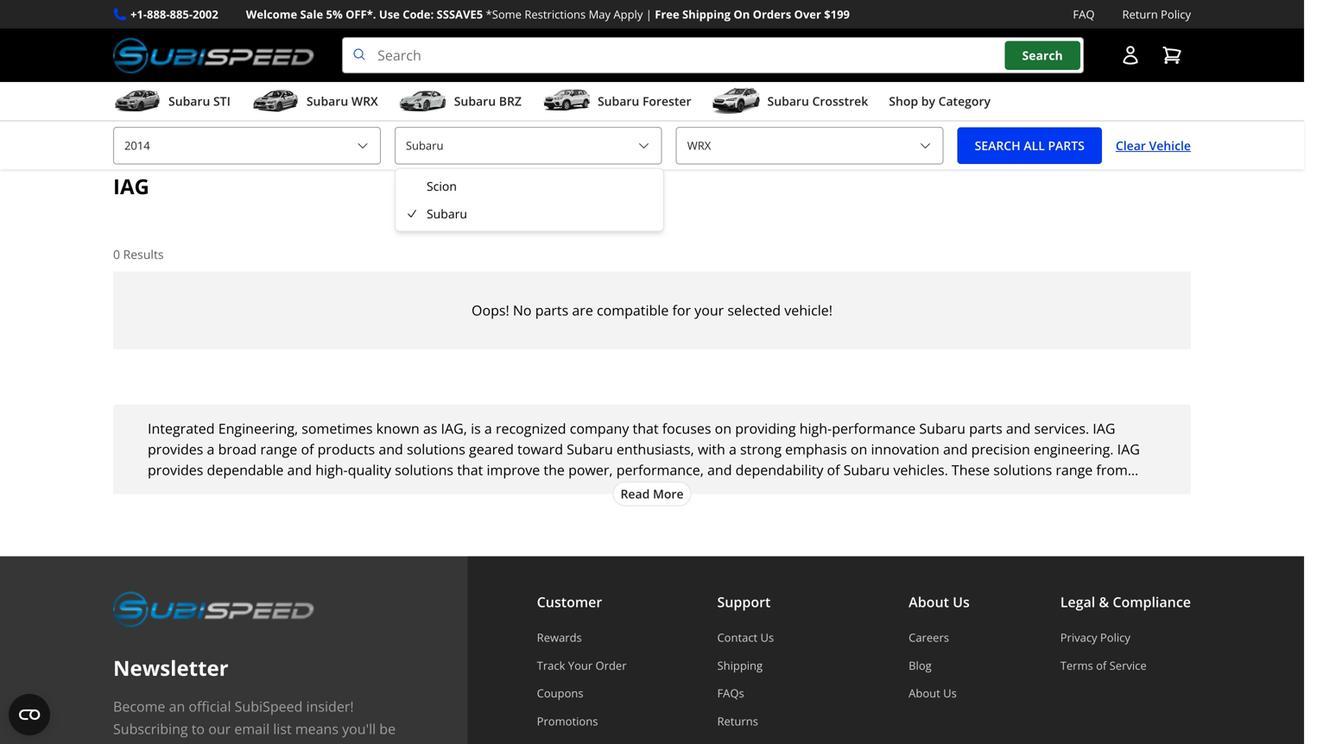 Task type: describe. For each thing, give the bounding box(es) containing it.
1 vertical spatial shipping
[[717, 658, 763, 674]]

legal
[[1060, 593, 1095, 612]]

faqs link
[[717, 686, 818, 702]]

us for contact us link at bottom right
[[761, 630, 774, 646]]

privacy policy link
[[1060, 630, 1191, 646]]

terms
[[1060, 658, 1093, 674]]

news,
[[284, 743, 322, 745]]

in
[[167, 743, 179, 745]]

oops!
[[472, 301, 509, 319]]

2 about from the top
[[909, 686, 940, 702]]

returns
[[717, 714, 758, 729]]

list
[[273, 720, 292, 739]]

on
[[734, 6, 750, 22]]

terms of service
[[1060, 658, 1147, 674]]

welcome
[[246, 6, 297, 22]]

subscribing
[[113, 720, 188, 739]]

return policy link
[[1122, 5, 1191, 23]]

service
[[1110, 658, 1147, 674]]

search button
[[1005, 41, 1080, 70]]

0 vertical spatial shipping
[[682, 6, 731, 22]]

+1-888-885-2002
[[130, 6, 218, 22]]

newsletter
[[113, 654, 229, 683]]

$199
[[824, 6, 850, 22]]

return
[[1122, 6, 1158, 22]]

oops! no parts are compatible for your selected vehicle!
[[472, 301, 833, 319]]

you'll
[[342, 720, 376, 739]]

your
[[695, 301, 724, 319]]

subispeed
[[235, 698, 303, 716]]

faq
[[1073, 6, 1095, 22]]

2002
[[193, 6, 218, 22]]

no
[[513, 301, 532, 319]]

0 vertical spatial us
[[953, 593, 970, 612]]

shipping link
[[717, 658, 818, 674]]

sssave5
[[437, 6, 483, 22]]

selected
[[728, 301, 781, 319]]

code:
[[403, 6, 434, 22]]

coupons link
[[537, 686, 627, 702]]

may
[[589, 6, 611, 22]]

about us link
[[909, 686, 970, 702]]

coupons
[[537, 686, 584, 702]]

faqs
[[717, 686, 744, 702]]

blog
[[909, 658, 932, 674]]

contact us
[[717, 630, 774, 646]]

2 about us from the top
[[909, 686, 957, 702]]

5%
[[326, 6, 343, 22]]

exciting
[[231, 743, 281, 745]]

order
[[596, 658, 627, 674]]

results
[[123, 246, 164, 263]]

over
[[794, 6, 821, 22]]

us for about us link
[[943, 686, 957, 702]]

insider!
[[306, 698, 354, 716]]

rewards link
[[537, 630, 627, 646]]

iag
[[113, 172, 149, 200]]

for inside become an official subispeed insider! subscribing to our email list means you'll be the first in line for exciting news, discount
[[209, 743, 228, 745]]

of
[[1096, 658, 1107, 674]]

0 results
[[113, 246, 164, 263]]

become
[[113, 698, 165, 716]]

are
[[572, 301, 593, 319]]

888-
[[147, 6, 170, 22]]

sale
[[300, 6, 323, 22]]

line
[[182, 743, 206, 745]]

welcome sale 5% off*. use code: sssave5 *some restrictions may apply | free shipping on orders over $199
[[246, 6, 850, 22]]

use
[[379, 6, 400, 22]]

track
[[537, 658, 565, 674]]

vehicle!
[[785, 301, 833, 319]]

our
[[208, 720, 231, 739]]

read more
[[621, 486, 684, 502]]



Task type: vqa. For each thing, say whether or not it's contained in the screenshot.
Return Policy Policy
yes



Task type: locate. For each thing, give the bounding box(es) containing it.
us
[[953, 593, 970, 612], [761, 630, 774, 646], [943, 686, 957, 702]]

0 vertical spatial about
[[909, 593, 949, 612]]

policy for privacy policy
[[1100, 630, 1131, 646]]

885-
[[170, 6, 193, 22]]

official
[[189, 698, 231, 716]]

for down our
[[209, 743, 228, 745]]

the
[[113, 743, 134, 745]]

for left your
[[672, 301, 691, 319]]

&
[[1099, 593, 1109, 612]]

policy inside return policy link
[[1161, 6, 1191, 22]]

1 horizontal spatial policy
[[1161, 6, 1191, 22]]

about us down blog link
[[909, 686, 957, 702]]

0 horizontal spatial policy
[[1100, 630, 1131, 646]]

1 vertical spatial about us
[[909, 686, 957, 702]]

orders
[[753, 6, 791, 22]]

subaru
[[427, 206, 467, 222]]

promotions link
[[537, 714, 627, 729]]

1 horizontal spatial for
[[672, 301, 691, 319]]

2 vertical spatial us
[[943, 686, 957, 702]]

search input field
[[342, 37, 1084, 74]]

0 vertical spatial policy
[[1161, 6, 1191, 22]]

+1-888-885-2002 link
[[130, 5, 218, 23]]

first
[[138, 743, 163, 745]]

compatible
[[597, 301, 669, 319]]

restrictions
[[525, 6, 586, 22]]

track your order
[[537, 658, 627, 674]]

1 about us from the top
[[909, 593, 970, 612]]

scion
[[427, 178, 457, 194]]

shipping
[[682, 6, 731, 22], [717, 658, 763, 674]]

privacy policy
[[1060, 630, 1131, 646]]

policy for return policy
[[1161, 6, 1191, 22]]

support
[[717, 593, 771, 612]]

email
[[234, 720, 270, 739]]

policy up terms of service link
[[1100, 630, 1131, 646]]

0 horizontal spatial for
[[209, 743, 228, 745]]

0 vertical spatial for
[[672, 301, 691, 319]]

about us
[[909, 593, 970, 612], [909, 686, 957, 702]]

compliance
[[1113, 593, 1191, 612]]

legal & compliance
[[1060, 593, 1191, 612]]

terms of service link
[[1060, 658, 1191, 674]]

promotions
[[537, 714, 598, 729]]

apply
[[614, 6, 643, 22]]

0 vertical spatial about us
[[909, 593, 970, 612]]

|
[[646, 6, 652, 22]]

become an official subispeed insider! subscribing to our email list means you'll be the first in line for exciting news, discount
[[113, 698, 396, 745]]

careers link
[[909, 630, 970, 646]]

parts
[[535, 301, 569, 319]]

to
[[192, 720, 205, 739]]

read
[[621, 486, 650, 502]]

an
[[169, 698, 185, 716]]

1 vertical spatial for
[[209, 743, 228, 745]]

search
[[1022, 47, 1063, 63]]

about
[[909, 593, 949, 612], [909, 686, 940, 702]]

your
[[568, 658, 593, 674]]

contact
[[717, 630, 758, 646]]

1 about from the top
[[909, 593, 949, 612]]

be
[[379, 720, 396, 739]]

free
[[655, 6, 679, 22]]

about up careers
[[909, 593, 949, 612]]

returns link
[[717, 714, 818, 729]]

faq link
[[1073, 5, 1095, 23]]

about us up "careers" link
[[909, 593, 970, 612]]

1 vertical spatial us
[[761, 630, 774, 646]]

policy right return
[[1161, 6, 1191, 22]]

us up the shipping link
[[761, 630, 774, 646]]

1 vertical spatial policy
[[1100, 630, 1131, 646]]

off*.
[[346, 6, 376, 22]]

about down blog
[[909, 686, 940, 702]]

track your order link
[[537, 658, 627, 674]]

open widget image
[[9, 694, 50, 736]]

shipping down contact
[[717, 658, 763, 674]]

*some
[[486, 6, 522, 22]]

subaru option
[[399, 200, 660, 228]]

customer
[[537, 593, 602, 612]]

more
[[653, 486, 684, 502]]

policy
[[1161, 6, 1191, 22], [1100, 630, 1131, 646]]

shipping left on
[[682, 6, 731, 22]]

us down blog link
[[943, 686, 957, 702]]

for
[[672, 301, 691, 319], [209, 743, 228, 745]]

+1-
[[130, 6, 147, 22]]

means
[[295, 720, 339, 739]]

group
[[399, 172, 660, 228]]

contact us link
[[717, 630, 818, 646]]

return policy
[[1122, 6, 1191, 22]]

privacy
[[1060, 630, 1097, 646]]

group containing scion
[[399, 172, 660, 228]]

0
[[113, 246, 120, 263]]

1 vertical spatial about
[[909, 686, 940, 702]]

us up "careers" link
[[953, 593, 970, 612]]

rewards
[[537, 630, 582, 646]]

careers
[[909, 630, 949, 646]]

blog link
[[909, 658, 970, 674]]



